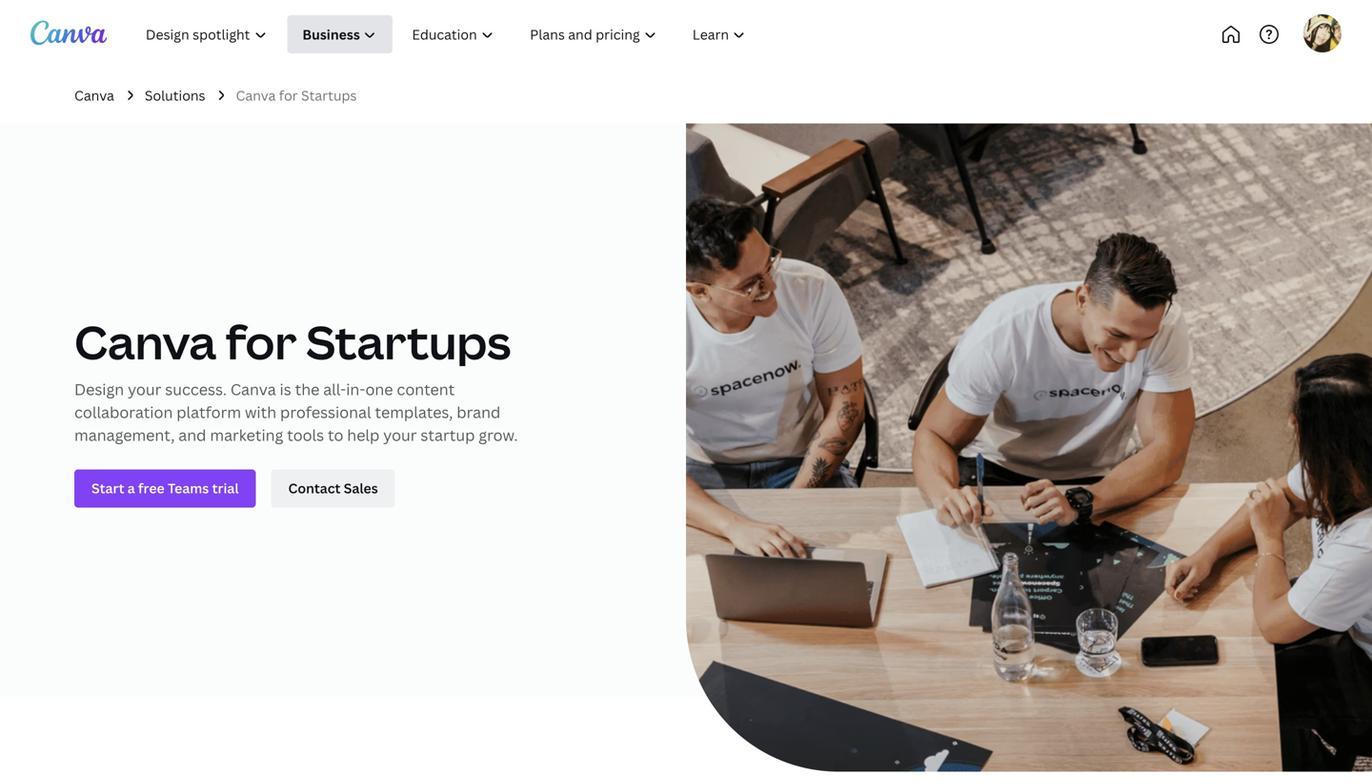 Task type: describe. For each thing, give the bounding box(es) containing it.
templates,
[[375, 402, 453, 422]]

solutions link
[[145, 85, 205, 106]]

canva for canva for startups design your success. canva is the all-in-one content collaboration platform with professional templates, brand management, and marketing tools to help your startup grow.
[[74, 310, 217, 373]]

solutions
[[145, 86, 205, 104]]

spacenow enterprise and pro t shirts print 009 1.ad224d04 image
[[686, 123, 1373, 772]]

startups for canva for startups design your success. canva is the all-in-one content collaboration platform with professional templates, brand management, and marketing tools to help your startup grow.
[[306, 310, 511, 373]]

startup
[[421, 425, 475, 445]]

content
[[397, 379, 455, 399]]

one
[[366, 379, 393, 399]]

in-
[[346, 379, 366, 399]]

canva link
[[74, 85, 114, 106]]

0 horizontal spatial your
[[128, 379, 161, 399]]

and
[[179, 425, 206, 445]]

canva for canva
[[74, 86, 114, 104]]

the
[[295, 379, 320, 399]]

all-
[[323, 379, 346, 399]]

brand
[[457, 402, 501, 422]]

professional
[[280, 402, 371, 422]]

help
[[347, 425, 380, 445]]

for for canva for startups design your success. canva is the all-in-one content collaboration platform with professional templates, brand management, and marketing tools to help your startup grow.
[[226, 310, 297, 373]]



Task type: locate. For each thing, give the bounding box(es) containing it.
collaboration
[[74, 402, 173, 422]]

for for canva for startups
[[279, 86, 298, 104]]

startups inside canva for startups design your success. canva is the all-in-one content collaboration platform with professional templates, brand management, and marketing tools to help your startup grow.
[[306, 310, 511, 373]]

grow.
[[479, 425, 518, 445]]

platform
[[177, 402, 241, 422]]

top level navigation element
[[130, 15, 827, 53]]

success.
[[165, 379, 227, 399]]

with
[[245, 402, 277, 422]]

canva up with
[[231, 379, 276, 399]]

for
[[279, 86, 298, 104], [226, 310, 297, 373]]

marketing
[[210, 425, 283, 445]]

canva for startups
[[236, 86, 357, 104]]

is
[[280, 379, 291, 399]]

to
[[328, 425, 344, 445]]

startups for canva for startups
[[301, 86, 357, 104]]

1 horizontal spatial your
[[383, 425, 417, 445]]

tools
[[287, 425, 324, 445]]

design
[[74, 379, 124, 399]]

1 vertical spatial for
[[226, 310, 297, 373]]

your up collaboration
[[128, 379, 161, 399]]

0 vertical spatial startups
[[301, 86, 357, 104]]

canva for startups design your success. canva is the all-in-one content collaboration platform with professional templates, brand management, and marketing tools to help your startup grow.
[[74, 310, 518, 445]]

your
[[128, 379, 161, 399], [383, 425, 417, 445]]

for inside canva for startups design your success. canva is the all-in-one content collaboration platform with professional templates, brand management, and marketing tools to help your startup grow.
[[226, 310, 297, 373]]

canva right solutions on the top of page
[[236, 86, 276, 104]]

canva
[[74, 86, 114, 104], [236, 86, 276, 104], [74, 310, 217, 373], [231, 379, 276, 399]]

canva for canva for startups
[[236, 86, 276, 104]]

management,
[[74, 425, 175, 445]]

1 vertical spatial your
[[383, 425, 417, 445]]

0 vertical spatial for
[[279, 86, 298, 104]]

canva up design on the left of the page
[[74, 310, 217, 373]]

your down templates,
[[383, 425, 417, 445]]

canva left solutions on the top of page
[[74, 86, 114, 104]]

1 vertical spatial startups
[[306, 310, 511, 373]]

startups
[[301, 86, 357, 104], [306, 310, 511, 373]]

0 vertical spatial your
[[128, 379, 161, 399]]



Task type: vqa. For each thing, say whether or not it's contained in the screenshot.
the canva for Canva for Startups Design your success. Canva is the all-in-one content collaboration platform with professional templates, brand management, and marketing tools to help your startup grow.
yes



